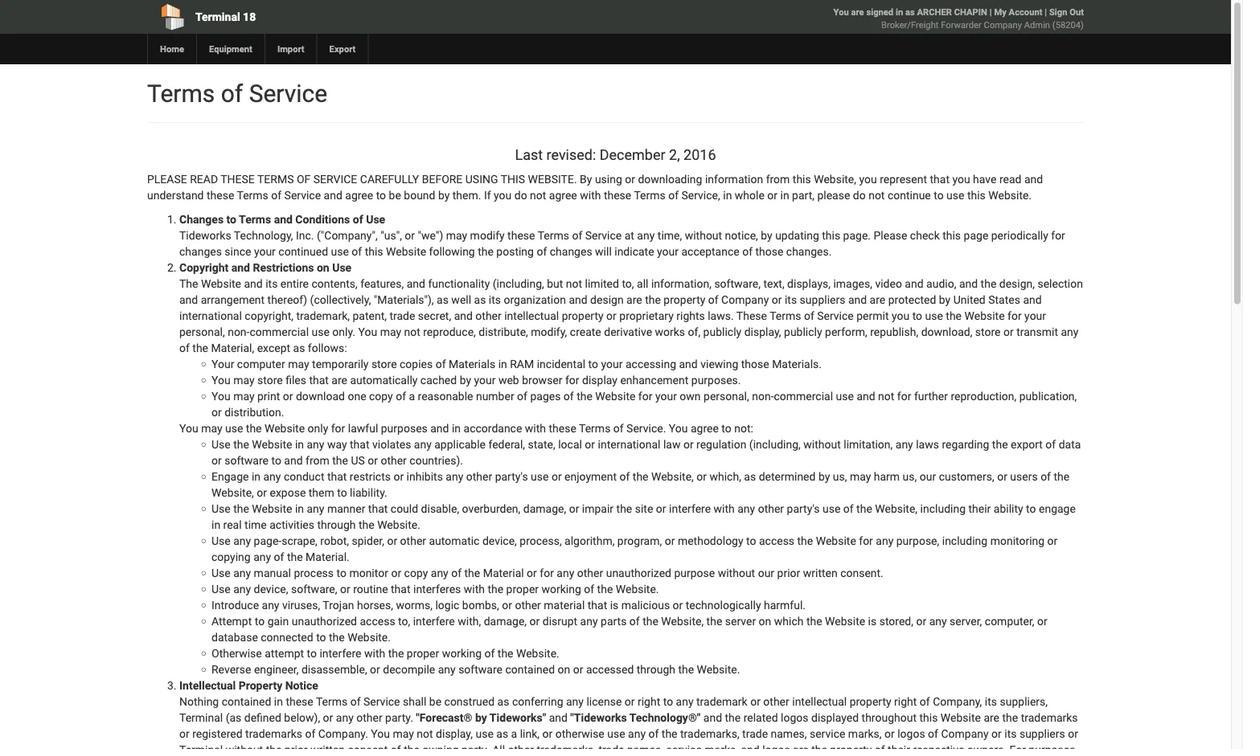 Task type: locate. For each thing, give the bounding box(es) containing it.
terminal inside intellectual property notice nothing contained in these terms of service shall be construed as conferring any license or right to any trademark or other intellectual                  property right of company, its suppliers, terminal (as defined below), or any other party.
[[179, 711, 223, 724]]

1 vertical spatial be
[[429, 695, 442, 708]]

0 horizontal spatial (including,
[[493, 277, 544, 290]]

1 horizontal spatial on
[[558, 663, 570, 676]]

other down could in the left bottom of the page
[[400, 534, 426, 547]]

of down terms
[[271, 188, 282, 202]]

0 vertical spatial working
[[542, 582, 581, 596]]

publicly
[[703, 325, 742, 338], [784, 325, 822, 338]]

as up all
[[496, 727, 508, 740]]

license
[[587, 695, 622, 708]]

entire
[[281, 277, 309, 290]]

website. up "malicious"
[[616, 582, 659, 596]]

company inside and the related logos displayed throughout this website are the trademarks or registered                  trademarks of company.  you may not display, use as a link, or otherwise use any of the trademarks, trade names, service marks, or                  logos of company or its suppliers or terminal without the prior written consent of the owning party. all other trademarks, trade names,                  service marks, and logos are the property of their respective owners.  for purpos
[[941, 727, 989, 740]]

for down process,
[[540, 566, 554, 580]]

the down technologically
[[706, 615, 722, 628]]

overburden,
[[462, 502, 520, 515]]

2 horizontal spatial interfere
[[669, 502, 711, 515]]

commercial
[[250, 325, 309, 338], [774, 389, 833, 403]]

process
[[294, 566, 334, 580]]

any left the server,
[[929, 615, 947, 628]]

0 vertical spatial a
[[409, 389, 415, 403]]

by inside please read these terms of service carefully before using this website. by using or downloading information from this website,              you represent that you have read and understand these terms of service and agree to be bound by them. if you do not agree with these              terms of service, in whole or in part, please do not continue to use this website.
[[438, 188, 450, 202]]

of down technology®"
[[648, 727, 659, 740]]

distribution.
[[224, 405, 284, 419]]

chapin
[[954, 7, 987, 17]]

changes left will
[[550, 245, 592, 258]]

0 vertical spatial logos
[[781, 711, 809, 724]]

monitoring
[[990, 534, 1045, 547]]

have
[[973, 172, 997, 186]]

trademarks down 'defined'
[[245, 727, 302, 740]]

1 horizontal spatial personal,
[[704, 389, 749, 403]]

methodology
[[678, 534, 743, 547]]

use down copying
[[211, 566, 231, 580]]

their inside and the related logos displayed throughout this website are the trademarks or registered                  trademarks of company.  you may not display, use as a link, or otherwise use any of the trademarks, trade names, service marks, or                  logos of company or its suppliers or terminal without the prior written consent of the owning party. all other trademarks, trade names,                  service marks, and logos are the property of their respective owners.  for purpos
[[888, 743, 910, 749]]

suppliers
[[800, 293, 845, 306], [1020, 727, 1065, 740]]

trademark
[[696, 695, 748, 708]]

not inside and the related logos displayed throughout this website are the trademarks or registered                  trademarks of company.  you may not display, use as a link, or otherwise use any of the trademarks, trade names, service marks, or                  logos of company or its suppliers or terminal without the prior written consent of the owning party. all other trademarks, trade names,                  service marks, and logos are the property of their respective owners.  for purpos
[[417, 727, 433, 740]]

damage,
[[523, 502, 566, 515], [484, 615, 527, 628]]

prior inside 'changes to terms and conditions of use tideworks technology, inc. ("company", "us", or "we") may modify these terms of service at any time, without notice, by updating                  this page. please check this page periodically for changes since your continued use of this website following the posting of                  changes will indicate your acceptance of those changes. copyright and restrictions on use the website and its entire contents, features, and functionality (including, but not limited to, all information, software, text,                  displays, images, video and audio, and the design, selection and arrangement thereof) (collectively, "materials"), as well as its                  organization and design are the property of company or its suppliers and are protected by united states and international copyright,                  trademark, patent, trade secret, and other intellectual property or proprietary rights laws.  these terms of service permit you to                  use the website for your personal, non-commercial use only. you may not reproduce, distribute, modify, create derivative works of,                  publicly display, publicly perform, republish, download, store or transmit any of the material, except as follows: your computer may temporarily store copies of materials in ram incidental to your accessing and viewing those materials. you may store files that are automatically cached by your web browser for display enhancement purposes. you may print or download one copy of a reasonable number of pages of the website for your own personal, non-commercial use and                          not for further reproduction, publication, or distribution. you may use the website only for lawful purposes and in accordance with these terms of service. you agree to not: use the website in any way that violates any applicable federal, state, local or international law or regulation (including,                          without limitation, any laws regarding the export of data or software to and from the us or other countries). engage in any conduct that restricts or inhibits any other party's use or enjoyment of the website, or which, as determined                          by us, may harm us, our customers, or users of the website, or expose them to liability. use the website in any manner that could disable, overburden, damage, or impair the site or interfere with any other party's                          use of the website, including their ability to engage in real time activities through the website. use any page-scrape, robot, spider, or other automatic device, process, algorithm, program, or methodology to access the                          website for any purpose, including monitoring or copying any of the material. use any manual process to monitor or copy any of the material or for any other unauthorized purpose without our prior written consent. use any device, software, or routine that interferes with the proper working of the website. introduce any viruses, trojan horses, worms, logic bombs, or other material that is malicious or technologically harmful. attempt to gain unauthorized access to, interfere with, damage, or disrupt any parts of the website, the server on which the                          website is stored, or any server, computer, or database connected to the website. otherwise attempt to interfere with the proper working of the website. reverse engineer, disassemble, or decompile any software contained on or accessed through the website.'
[[777, 566, 800, 580]]

0 vertical spatial personal,
[[179, 325, 225, 338]]

1 do from the left
[[514, 188, 527, 202]]

terms down disassemble,
[[316, 695, 348, 708]]

0 vertical spatial company
[[984, 20, 1022, 30]]

logos right related
[[781, 711, 809, 724]]

(including,
[[493, 277, 544, 290], [749, 438, 801, 451]]

1 horizontal spatial their
[[968, 502, 991, 515]]

accessing
[[626, 357, 676, 371]]

scrape,
[[282, 534, 318, 547]]

1 horizontal spatial (including,
[[749, 438, 801, 451]]

as inside you are signed in as archer chapin | my account | sign out broker/freight forwarder company admin (58204)
[[905, 7, 915, 17]]

1 horizontal spatial trademarks
[[1021, 711, 1078, 724]]

copying
[[211, 550, 251, 564]]

website.
[[528, 172, 577, 186]]

2 vertical spatial trade
[[599, 743, 624, 749]]

of up manual
[[274, 550, 284, 564]]

company up owners. at bottom right
[[941, 727, 989, 740]]

and up conduct at the bottom of the page
[[284, 454, 303, 467]]

time
[[245, 518, 267, 531]]

technology®"
[[629, 711, 701, 724]]

website inside and the related logos displayed throughout this website are the trademarks or registered                  trademarks of company.  you may not display, use as a link, or otherwise use any of the trademarks, trade names, service marks, or                  logos of company or its suppliers or terminal without the prior written consent of the owning party. all other trademarks, trade names,                  service marks, and logos are the property of their respective owners.  for purpos
[[941, 711, 981, 724]]

1 vertical spatial international
[[598, 438, 661, 451]]

signed
[[866, 7, 893, 17]]

prior down below),
[[284, 743, 308, 749]]

0 vertical spatial suppliers
[[800, 293, 845, 306]]

any down which,
[[738, 502, 755, 515]]

a inside and the related logos displayed throughout this website are the trademarks or registered                  trademarks of company.  you may not display, use as a link, or otherwise use any of the trademarks, trade names, service marks, or                  logos of company or its suppliers or terminal without the prior written consent of the owning party. all other trademarks, trade names,                  service marks, and logos are the property of their respective owners.  for purpos
[[511, 727, 517, 740]]

restrictions
[[253, 261, 314, 274]]

download
[[296, 389, 345, 403]]

notice,
[[725, 229, 758, 242]]

to down protected
[[912, 309, 922, 322]]

limitation,
[[844, 438, 893, 451]]

their
[[968, 502, 991, 515], [888, 743, 910, 749]]

tideworks"
[[490, 711, 546, 724]]

owners.
[[967, 743, 1007, 749]]

prior inside and the related logos displayed throughout this website are the trademarks or registered                  trademarks of company.  you may not display, use as a link, or otherwise use any of the trademarks, trade names, service marks, or                  logos of company or its suppliers or terminal without the prior written consent of the owning party. all other trademarks, trade names,                  service marks, and logos are the property of their respective owners.  for purpos
[[284, 743, 308, 749]]

0 horizontal spatial interfere
[[320, 647, 361, 660]]

intellectual
[[504, 309, 559, 322], [792, 695, 847, 708]]

1 horizontal spatial working
[[542, 582, 581, 596]]

1 horizontal spatial non-
[[752, 389, 774, 403]]

personal,
[[179, 325, 225, 338], [704, 389, 749, 403]]

1 horizontal spatial contained
[[505, 663, 555, 676]]

personal, up material,
[[179, 325, 225, 338]]

this
[[501, 172, 525, 186]]

suppliers inside and the related logos displayed throughout this website are the trademarks or registered                  trademarks of company.  you may not display, use as a link, or otherwise use any of the trademarks, trade names, service marks, or                  logos of company or its suppliers or terminal without the prior written consent of the owning party. all other trademarks, trade names,                  service marks, and logos are the property of their respective owners.  for purpos
[[1020, 727, 1065, 740]]

service up will
[[585, 229, 622, 242]]

modify,
[[531, 325, 567, 338]]

of right enjoyment
[[620, 470, 630, 483]]

(including, up the organization
[[493, 277, 544, 290]]

service down technology®"
[[666, 743, 702, 749]]

and left viewing
[[679, 357, 698, 371]]

written inside 'changes to terms and conditions of use tideworks technology, inc. ("company", "us", or "we") may modify these terms of service at any time, without notice, by updating                  this page. please check this page periodically for changes since your continued use of this website following the posting of                  changes will indicate your acceptance of those changes. copyright and restrictions on use the website and its entire contents, features, and functionality (including, but not limited to, all information, software, text,                  displays, images, video and audio, and the design, selection and arrangement thereof) (collectively, "materials"), as well as its                  organization and design are the property of company or its suppliers and are protected by united states and international copyright,                  trademark, patent, trade secret, and other intellectual property or proprietary rights laws.  these terms of service permit you to                  use the website for your personal, non-commercial use only. you may not reproduce, distribute, modify, create derivative works of,                  publicly display, publicly perform, republish, download, store or transmit any of the material, except as follows: your computer may temporarily store copies of materials in ram incidental to your accessing and viewing those materials. you may store files that are automatically cached by your web browser for display enhancement purposes. you may print or download one copy of a reasonable number of pages of the website for your own personal, non-commercial use and                          not for further reproduction, publication, or distribution. you may use the website only for lawful purposes and in accordance with these terms of service. you agree to not: use the website in any way that violates any applicable federal, state, local or international law or regulation (including,                          without limitation, any laws regarding the export of data or software to and from the us or other countries). engage in any conduct that restricts or inhibits any other party's use or enjoyment of the website, or which, as determined                          by us, may harm us, our customers, or users of the website, or expose them to liability. use the website in any manner that could disable, overburden, damage, or impair the site or interfere with any other party's                          use of the website, including their ability to engage in real time activities through the website. use any page-scrape, robot, spider, or other automatic device, process, algorithm, program, or methodology to access the                          website for any purpose, including monitoring or copying any of the material. use any manual process to monitor or copy any of the material or for any other unauthorized purpose without our prior written consent. use any device, software, or routine that interferes with the proper working of the website. introduce any viruses, trojan horses, worms, logic bombs, or other material that is malicious or technologically harmful. attempt to gain unauthorized access to, interfere with, damage, or disrupt any parts of the website, the server on which the                          website is stored, or any server, computer, or database connected to the website. otherwise attempt to interfere with the proper working of the website. reverse engineer, disassemble, or decompile any software contained on or accessed through the website.'
[[803, 566, 838, 580]]

a inside 'changes to terms and conditions of use tideworks technology, inc. ("company", "us", or "we") may modify these terms of service at any time, without notice, by updating                  this page. please check this page periodically for changes since your continued use of this website following the posting of                  changes will indicate your acceptance of those changes. copyright and restrictions on use the website and its entire contents, features, and functionality (including, but not limited to, all information, software, text,                  displays, images, video and audio, and the design, selection and arrangement thereof) (collectively, "materials"), as well as its                  organization and design are the property of company or its suppliers and are protected by united states and international copyright,                  trademark, patent, trade secret, and other intellectual property or proprietary rights laws.  these terms of service permit you to                  use the website for your personal, non-commercial use only. you may not reproduce, distribute, modify, create derivative works of,                  publicly display, publicly perform, republish, download, store or transmit any of the material, except as follows: your computer may temporarily store copies of materials in ram incidental to your accessing and viewing those materials. you may store files that are automatically cached by your web browser for display enhancement purposes. you may print or download one copy of a reasonable number of pages of the website for your own personal, non-commercial use and                          not for further reproduction, publication, or distribution. you may use the website only for lawful purposes and in accordance with these terms of service. you agree to not: use the website in any way that violates any applicable federal, state, local or international law or regulation (including,                          without limitation, any laws regarding the export of data or software to and from the us or other countries). engage in any conduct that restricts or inhibits any other party's use or enjoyment of the website, or which, as determined                          by us, may harm us, our customers, or users of the website, or expose them to liability. use the website in any manner that could disable, overburden, damage, or impair the site or interfere with any other party's                          use of the website, including their ability to engage in real time activities through the website. use any page-scrape, robot, spider, or other automatic device, process, algorithm, program, or methodology to access the                          website for any purpose, including monitoring or copying any of the material. use any manual process to monitor or copy any of the material or for any other unauthorized purpose without our prior written consent. use any device, software, or routine that interferes with the proper working of the website. introduce any viruses, trojan horses, worms, logic bombs, or other material that is malicious or technologically harmful. attempt to gain unauthorized access to, interfere with, damage, or disrupt any parts of the website, the server on which the                          website is stored, or any server, computer, or database connected to the website. otherwise attempt to interfere with the proper working of the website. reverse engineer, disassemble, or decompile any software contained on or accessed through the website.'
[[409, 389, 415, 403]]

and the related logos displayed throughout this website are the trademarks or registered                  trademarks of company.  you may not display, use as a link, or otherwise use any of the trademarks, trade names, service marks, or                  logos of company or its suppliers or terminal without the prior written consent of the owning party. all other trademarks, trade names,                  service marks, and logos are the property of their respective owners.  for purpos
[[179, 711, 1078, 749]]

1 vertical spatial personal,
[[704, 389, 749, 403]]

with down the by
[[580, 188, 601, 202]]

our up harmful.
[[758, 566, 774, 580]]

its up for
[[1005, 727, 1017, 740]]

1 vertical spatial logos
[[898, 727, 925, 740]]

are
[[851, 7, 864, 17], [626, 293, 642, 306], [870, 293, 885, 306], [332, 373, 347, 387], [984, 711, 1000, 724], [793, 743, 809, 749]]

its
[[266, 277, 278, 290], [489, 293, 501, 306], [785, 293, 797, 306], [985, 695, 997, 708], [1005, 727, 1017, 740]]

thereof)
[[267, 293, 307, 306]]

for up way
[[331, 422, 345, 435]]

0 horizontal spatial a
[[409, 389, 415, 403]]

marks, down throughout
[[848, 727, 882, 740]]

company up these
[[721, 293, 769, 306]]

terminal inside "link"
[[195, 10, 240, 23]]

horses,
[[357, 598, 393, 612]]

1 horizontal spatial intellectual
[[792, 695, 847, 708]]

accordance
[[464, 422, 522, 435]]

to left gain
[[255, 615, 265, 628]]

0 horizontal spatial through
[[317, 518, 356, 531]]

proper down material
[[506, 582, 539, 596]]

1 vertical spatial interfere
[[413, 615, 455, 628]]

1 horizontal spatial names,
[[771, 727, 807, 740]]

0 horizontal spatial access
[[360, 615, 395, 628]]

1 horizontal spatial publicly
[[784, 325, 822, 338]]

0 vertical spatial copy
[[369, 389, 393, 403]]

you
[[834, 7, 849, 17], [358, 325, 377, 338], [211, 373, 231, 387], [211, 389, 231, 403], [179, 422, 198, 435], [669, 422, 688, 435], [371, 727, 390, 740]]

us,
[[833, 470, 847, 483], [903, 470, 917, 483]]

are inside you are signed in as archer chapin | my account | sign out broker/freight forwarder company admin (58204)
[[851, 7, 864, 17]]

software, up these
[[714, 277, 761, 290]]

website.
[[988, 188, 1032, 202], [377, 518, 420, 531], [616, 582, 659, 596], [348, 631, 391, 644], [516, 647, 559, 660], [697, 663, 740, 676]]

of down equipment
[[221, 79, 243, 108]]

non- up not:
[[752, 389, 774, 403]]

its inside and the related logos displayed throughout this website are the trademarks or registered                  trademarks of company.  you may not display, use as a link, or otherwise use any of the trademarks, trade names, service marks, or                  logos of company or its suppliers or terminal without the prior written consent of the owning party. all other trademarks, trade names,                  service marks, and logos are the property of their respective owners.  for purpos
[[1005, 727, 1017, 740]]

in down information
[[723, 188, 732, 202]]

1 horizontal spatial written
[[803, 566, 838, 580]]

1 vertical spatial trademarks,
[[537, 743, 596, 749]]

any down the "them"
[[307, 502, 324, 515]]

limited
[[585, 277, 619, 290]]

1 horizontal spatial software,
[[714, 277, 761, 290]]

understand
[[147, 188, 204, 202]]

use up engage
[[211, 438, 231, 451]]

the down suppliers,
[[1002, 711, 1018, 724]]

2 horizontal spatial agree
[[691, 422, 719, 435]]

1 horizontal spatial software
[[458, 663, 503, 676]]

of right pages
[[564, 389, 574, 403]]

the down technology®"
[[662, 727, 677, 740]]

archer
[[917, 7, 952, 17]]

and up united
[[959, 277, 978, 290]]

right up technology®"
[[638, 695, 660, 708]]

disrupt
[[543, 615, 577, 628]]

including down "customers,"
[[920, 502, 966, 515]]

trade
[[390, 309, 415, 322], [742, 727, 768, 740], [599, 743, 624, 749]]

viewing
[[701, 357, 738, 371]]

1 vertical spatial trade
[[742, 727, 768, 740]]

materials
[[449, 357, 495, 371]]

for
[[1010, 743, 1026, 749]]

home
[[160, 44, 184, 54]]

international down arrangement
[[179, 309, 242, 322]]

0 horizontal spatial store
[[257, 373, 283, 387]]

2 changes from the left
[[550, 245, 592, 258]]

property down the displayed
[[830, 743, 872, 749]]

1 vertical spatial commercial
[[774, 389, 833, 403]]

website up consent.
[[816, 534, 856, 547]]

service
[[313, 172, 357, 186]]

the up site
[[633, 470, 649, 483]]

0 vertical spatial access
[[759, 534, 795, 547]]

the down "malicious"
[[643, 615, 658, 628]]

not:
[[734, 422, 753, 435]]

1 horizontal spatial do
[[853, 188, 866, 202]]

from inside please read these terms of service carefully before using this website. by using or downloading information from this website,              you represent that you have read and understand these terms of service and agree to be bound by them. if you do not agree with these              terms of service, in whole or in part, please do not continue to use this website.
[[766, 172, 790, 186]]

0 horizontal spatial their
[[888, 743, 910, 749]]

as
[[905, 7, 915, 17], [437, 293, 449, 306], [474, 293, 486, 306], [293, 341, 305, 354], [744, 470, 756, 483], [497, 695, 509, 708], [496, 727, 508, 740]]

1 horizontal spatial be
[[429, 695, 442, 708]]

1 vertical spatial a
[[511, 727, 517, 740]]

terms up "local"
[[579, 422, 611, 435]]

party. inside and the related logos displayed throughout this website are the trademarks or registered                  trademarks of company.  you may not display, use as a link, or otherwise use any of the trademarks, trade names, service marks, or                  logos of company or its suppliers or terminal without the prior written consent of the owning party. all other trademarks, trade names,                  service marks, and logos are the property of their respective owners.  for purpos
[[462, 743, 489, 749]]

the up proprietary
[[645, 293, 661, 306]]

0 vertical spatial commercial
[[250, 325, 309, 338]]

revised:
[[546, 146, 596, 163]]

a left "link,"
[[511, 727, 517, 740]]

be inside intellectual property notice nothing contained in these terms of service shall be construed as conferring any license or right to any trademark or other intellectual                  property right of company, its suppliers, terminal (as defined below), or any other party.
[[429, 695, 442, 708]]

1 vertical spatial service
[[666, 743, 702, 749]]

of right consent
[[391, 743, 401, 749]]

(as
[[226, 711, 241, 724]]

0 horizontal spatial contained
[[222, 695, 271, 708]]

permit
[[857, 309, 889, 322]]

laws.
[[708, 309, 734, 322]]

| left my
[[990, 7, 992, 17]]

any up the company.
[[336, 711, 354, 724]]

be inside please read these terms of service carefully before using this website. by using or downloading information from this website,              you represent that you have read and understand these terms of service and agree to be bound by them. if you do not agree with these              terms of service, in whole or in part, please do not continue to use this website.
[[389, 188, 401, 202]]

only
[[308, 422, 328, 435]]

other up overburden,
[[466, 470, 492, 483]]

and down since
[[231, 261, 250, 274]]

1 vertical spatial party.
[[462, 743, 489, 749]]

0 horizontal spatial trade
[[390, 309, 415, 322]]

0 horizontal spatial non-
[[228, 325, 250, 338]]

trademarks
[[1021, 711, 1078, 724], [245, 727, 302, 740]]

1 horizontal spatial from
[[766, 172, 790, 186]]

for up consent.
[[859, 534, 873, 547]]

consent
[[348, 743, 388, 749]]

1 horizontal spatial unauthorized
[[606, 566, 671, 580]]

0 horizontal spatial suppliers
[[800, 293, 845, 306]]

trademarks, down "trademark"
[[680, 727, 739, 740]]

1 horizontal spatial access
[[759, 534, 795, 547]]

1 vertical spatial trademarks
[[245, 727, 302, 740]]

2 vertical spatial interfere
[[320, 647, 361, 660]]

1 us, from the left
[[833, 470, 847, 483]]

1 vertical spatial terminal
[[179, 711, 223, 724]]

contents,
[[312, 277, 358, 290]]

these down notice
[[286, 695, 313, 708]]

company inside you are signed in as archer chapin | my account | sign out broker/freight forwarder company admin (58204)
[[984, 20, 1022, 30]]

these
[[221, 172, 255, 186]]

website
[[386, 245, 426, 258], [201, 277, 241, 290], [965, 309, 1005, 322], [595, 389, 636, 403], [265, 422, 305, 435], [252, 438, 292, 451], [252, 502, 292, 515], [816, 534, 856, 547], [825, 615, 865, 628], [941, 711, 981, 724]]

interfere up methodology
[[669, 502, 711, 515]]

their left the ability
[[968, 502, 991, 515]]

enhancement
[[620, 373, 689, 387]]

carefully
[[360, 172, 419, 186]]

1 vertical spatial proper
[[407, 647, 439, 660]]

0 vertical spatial intellectual
[[504, 309, 559, 322]]

contained up conferring
[[505, 663, 555, 676]]

company inside 'changes to terms and conditions of use tideworks technology, inc. ("company", "us", or "we") may modify these terms of service at any time, without notice, by updating                  this page. please check this page periodically for changes since your continued use of this website following the posting of                  changes will indicate your acceptance of those changes. copyright and restrictions on use the website and its entire contents, features, and functionality (including, but not limited to, all information, software, text,                  displays, images, video and audio, and the design, selection and arrangement thereof) (collectively, "materials"), as well as its                  organization and design are the property of company or its suppliers and are protected by united states and international copyright,                  trademark, patent, trade secret, and other intellectual property or proprietary rights laws.  these terms of service permit you to                  use the website for your personal, non-commercial use only. you may not reproduce, distribute, modify, create derivative works of,                  publicly display, publicly perform, republish, download, store or transmit any of the material, except as follows: your computer may temporarily store copies of materials in ram incidental to your accessing and viewing those materials. you may store files that are automatically cached by your web browser for display enhancement purposes. you may print or download one copy of a reasonable number of pages of the website for your own personal, non-commercial use and                          not for further reproduction, publication, or distribution. you may use the website only for lawful purposes and in accordance with these terms of service. you agree to not: use the website in any way that violates any applicable federal, state, local or international law or regulation (including,                          without limitation, any laws regarding the export of data or software to and from the us or other countries). engage in any conduct that restricts or inhibits any other party's use or enjoyment of the website, or which, as determined                          by us, may harm us, our customers, or users of the website, or expose them to liability. use the website in any manner that could disable, overburden, damage, or impair the site or interfere with any other party's                          use of the website, including their ability to engage in real time activities through the website. use any page-scrape, robot, spider, or other automatic device, process, algorithm, program, or methodology to access the                          website for any purpose, including monitoring or copying any of the material. use any manual process to monitor or copy any of the material or for any other unauthorized purpose without our prior written consent. use any device, software, or routine that interferes with the proper working of the website. introduce any viruses, trojan horses, worms, logic bombs, or other material that is malicious or technologically harmful. attempt to gain unauthorized access to, interfere with, damage, or disrupt any parts of the website, the server on which the                          website is stored, or any server, computer, or database connected to the website. otherwise attempt to interfere with the proper working of the website. reverse engineer, disassemble, or decompile any software contained on or accessed through the website.'
[[721, 293, 769, 306]]

0 horizontal spatial intellectual
[[504, 309, 559, 322]]

with up decompile
[[364, 647, 385, 660]]

1 vertical spatial suppliers
[[1020, 727, 1065, 740]]

1 | from the left
[[990, 7, 992, 17]]

of down downloading
[[668, 188, 679, 202]]

the down bombs,
[[498, 647, 513, 660]]

following
[[429, 245, 475, 258]]

0 horizontal spatial trademarks,
[[537, 743, 596, 749]]

1 changes from the left
[[179, 245, 222, 258]]

"tideworks
[[570, 711, 627, 724]]

do down this
[[514, 188, 527, 202]]

0 horizontal spatial service
[[666, 743, 702, 749]]

related
[[744, 711, 778, 724]]

display, inside and the related logos displayed throughout this website are the trademarks or registered                  trademarks of company.  you may not display, use as a link, or otherwise use any of the trademarks, trade names, service marks, or                  logos of company or its suppliers or terminal without the prior written consent of the owning party. all other trademarks, trade names,                  service marks, and logos are the property of their respective owners.  for purpos
[[436, 727, 473, 740]]

you inside 'changes to terms and conditions of use tideworks technology, inc. ("company", "us", or "we") may modify these terms of service at any time, without notice, by updating                  this page. please check this page periodically for changes since your continued use of this website following the posting of                  changes will indicate your acceptance of those changes. copyright and restrictions on use the website and its entire contents, features, and functionality (including, but not limited to, all information, software, text,                  displays, images, video and audio, and the design, selection and arrangement thereof) (collectively, "materials"), as well as its                  organization and design are the property of company or its suppliers and are protected by united states and international copyright,                  trademark, patent, trade secret, and other intellectual property or proprietary rights laws.  these terms of service permit you to                  use the website for your personal, non-commercial use only. you may not reproduce, distribute, modify, create derivative works of,                  publicly display, publicly perform, republish, download, store or transmit any of the material, except as follows: your computer may temporarily store copies of materials in ram incidental to your accessing and viewing those materials. you may store files that are automatically cached by your web browser for display enhancement purposes. you may print or download one copy of a reasonable number of pages of the website for your own personal, non-commercial use and                          not for further reproduction, publication, or distribution. you may use the website only for lawful purposes and in accordance with these terms of service. you agree to not: use the website in any way that violates any applicable federal, state, local or international law or regulation (including,                          without limitation, any laws regarding the export of data or software to and from the us or other countries). engage in any conduct that restricts or inhibits any other party's use or enjoyment of the website, or which, as determined                          by us, may harm us, our customers, or users of the website, or expose them to liability. use the website in any manner that could disable, overburden, damage, or impair the site or interfere with any other party's                          use of the website, including their ability to engage in real time activities through the website. use any page-scrape, robot, spider, or other automatic device, process, algorithm, program, or methodology to access the                          website for any purpose, including monitoring or copying any of the material. use any manual process to monitor or copy any of the material or for any other unauthorized purpose without our prior written consent. use any device, software, or routine that interferes with the proper working of the website. introduce any viruses, trojan horses, worms, logic bombs, or other material that is malicious or technologically harmful. attempt to gain unauthorized access to, interfere with, damage, or disrupt any parts of the website, the server on which the                          website is stored, or any server, computer, or database connected to the website. otherwise attempt to interfere with the proper working of the website. reverse engineer, disassemble, or decompile any software contained on or accessed through the website.'
[[892, 309, 910, 322]]

(58204)
[[1052, 20, 1084, 30]]

attempt
[[265, 647, 304, 660]]

any up gain
[[262, 598, 279, 612]]

1 horizontal spatial party.
[[462, 743, 489, 749]]

suppliers inside 'changes to terms and conditions of use tideworks technology, inc. ("company", "us", or "we") may modify these terms of service at any time, without notice, by updating                  this page. please check this page periodically for changes since your continued use of this website following the posting of                  changes will indicate your acceptance of those changes. copyright and restrictions on use the website and its entire contents, features, and functionality (including, but not limited to, all information, software, text,                  displays, images, video and audio, and the design, selection and arrangement thereof) (collectively, "materials"), as well as its                  organization and design are the property of company or its suppliers and are protected by united states and international copyright,                  trademark, patent, trade secret, and other intellectual property or proprietary rights laws.  these terms of service permit you to                  use the website for your personal, non-commercial use only. you may not reproduce, distribute, modify, create derivative works of,                  publicly display, publicly perform, republish, download, store or transmit any of the material, except as follows: your computer may temporarily store copies of materials in ram incidental to your accessing and viewing those materials. you may store files that are automatically cached by your web browser for display enhancement purposes. you may print or download one copy of a reasonable number of pages of the website for your own personal, non-commercial use and                          not for further reproduction, publication, or distribution. you may use the website only for lawful purposes and in accordance with these terms of service. you agree to not: use the website in any way that violates any applicable federal, state, local or international law or regulation (including,                          without limitation, any laws regarding the export of data or software to and from the us or other countries). engage in any conduct that restricts or inhibits any other party's use or enjoyment of the website, or which, as determined                          by us, may harm us, our customers, or users of the website, or expose them to liability. use the website in any manner that could disable, overburden, damage, or impair the site or interfere with any other party's                          use of the website, including their ability to engage in real time activities through the website. use any page-scrape, robot, spider, or other automatic device, process, algorithm, program, or methodology to access the                          website for any purpose, including monitoring or copying any of the material. use any manual process to monitor or copy any of the material or for any other unauthorized purpose without our prior written consent. use any device, software, or routine that interferes with the proper working of the website. introduce any viruses, trojan horses, worms, logic bombs, or other material that is malicious or technologically harmful. attempt to gain unauthorized access to, interfere with, damage, or disrupt any parts of the website, the server on which the                          website is stored, or any server, computer, or database connected to the website. otherwise attempt to interfere with the proper working of the website. reverse engineer, disassemble, or decompile any software contained on or accessed through the website.'
[[800, 293, 845, 306]]

0 vertical spatial marks,
[[848, 727, 882, 740]]

2 vertical spatial terminal
[[179, 743, 223, 749]]

the up consent.
[[856, 502, 872, 515]]

unauthorized down 'trojan'
[[292, 615, 357, 628]]

those
[[755, 245, 783, 258], [741, 357, 769, 371]]

2 do from the left
[[853, 188, 866, 202]]

cached
[[420, 373, 457, 387]]

the down modify
[[478, 245, 494, 258]]

display, inside 'changes to terms and conditions of use tideworks technology, inc. ("company", "us", or "we") may modify these terms of service at any time, without notice, by updating                  this page. please check this page periodically for changes since your continued use of this website following the posting of                  changes will indicate your acceptance of those changes. copyright and restrictions on use the website and its entire contents, features, and functionality (including, but not limited to, all information, software, text,                  displays, images, video and audio, and the design, selection and arrangement thereof) (collectively, "materials"), as well as its                  organization and design are the property of company or its suppliers and are protected by united states and international copyright,                  trademark, patent, trade secret, and other intellectual property or proprietary rights laws.  these terms of service permit you to                  use the website for your personal, non-commercial use only. you may not reproduce, distribute, modify, create derivative works of,                  publicly display, publicly perform, republish, download, store or transmit any of the material, except as follows: your computer may temporarily store copies of materials in ram incidental to your accessing and viewing those materials. you may store files that are automatically cached by your web browser for display enhancement purposes. you may print or download one copy of a reasonable number of pages of the website for your own personal, non-commercial use and                          not for further reproduction, publication, or distribution. you may use the website only for lawful purposes and in accordance with these terms of service. you agree to not: use the website in any way that violates any applicable federal, state, local or international law or regulation (including,                          without limitation, any laws regarding the export of data or software to and from the us or other countries). engage in any conduct that restricts or inhibits any other party's use or enjoyment of the website, or which, as determined                          by us, may harm us, our customers, or users of the website, or expose them to liability. use the website in any manner that could disable, overburden, damage, or impair the site or interfere with any other party's                          use of the website, including their ability to engage in real time activities through the website. use any page-scrape, robot, spider, or other automatic device, process, algorithm, program, or methodology to access the                          website for any purpose, including monitoring or copying any of the material. use any manual process to monitor or copy any of the material or for any other unauthorized purpose without our prior written consent. use any device, software, or routine that interferes with the proper working of the website. introduce any viruses, trojan horses, worms, logic bombs, or other material that is malicious or technologically harmful. attempt to gain unauthorized access to, interfere with, damage, or disrupt any parts of the website, the server on which the                          website is stored, or any server, computer, or database connected to the website. otherwise attempt to interfere with the proper working of the website. reverse engineer, disassemble, or decompile any software contained on or accessed through the website.'
[[744, 325, 781, 338]]

1 vertical spatial prior
[[284, 743, 308, 749]]

organization
[[504, 293, 566, 306]]

1 horizontal spatial right
[[894, 695, 917, 708]]

you inside and the related logos displayed throughout this website are the trademarks or registered                  trademarks of company.  you may not display, use as a link, or otherwise use any of the trademarks, trade names, service marks, or                  logos of company or its suppliers or terminal without the prior written consent of the owning party. all other trademarks, trade names,                  service marks, and logos are the property of their respective owners.  for purpos
[[371, 727, 390, 740]]

you up republish,
[[892, 309, 910, 322]]

not right but
[[566, 277, 582, 290]]

1 vertical spatial is
[[868, 615, 877, 628]]

1 horizontal spatial through
[[637, 663, 675, 676]]

countries).
[[410, 454, 463, 467]]

unauthorized
[[606, 566, 671, 580], [292, 615, 357, 628]]

1 vertical spatial their
[[888, 743, 910, 749]]

0 horizontal spatial marks,
[[705, 743, 738, 749]]

and down "well"
[[454, 309, 473, 322]]

0 vertical spatial is
[[610, 598, 619, 612]]

1 vertical spatial (including,
[[749, 438, 801, 451]]

property inside intellectual property notice nothing contained in these terms of service shall be construed as conferring any license or right to any trademark or other intellectual                  property right of company, its suppliers, terminal (as defined below), or any other party.
[[850, 695, 891, 708]]

1 horizontal spatial trademarks,
[[680, 727, 739, 740]]

1 horizontal spatial our
[[920, 470, 936, 483]]

of down the ("company",
[[352, 245, 362, 258]]

any right transmit
[[1061, 325, 1079, 338]]

tideworks
[[179, 229, 231, 242]]

0 horizontal spatial be
[[389, 188, 401, 202]]

copy up interferes
[[404, 566, 428, 580]]

regarding
[[942, 438, 989, 451]]

united
[[953, 293, 986, 306]]

contained inside 'changes to terms and conditions of use tideworks technology, inc. ("company", "us", or "we") may modify these terms of service at any time, without notice, by updating                  this page. please check this page periodically for changes since your continued use of this website following the posting of                  changes will indicate your acceptance of those changes. copyright and restrictions on use the website and its entire contents, features, and functionality (including, but not limited to, all information, software, text,                  displays, images, video and audio, and the design, selection and arrangement thereof) (collectively, "materials"), as well as its                  organization and design are the property of company or its suppliers and are protected by united states and international copyright,                  trademark, patent, trade secret, and other intellectual property or proprietary rights laws.  these terms of service permit you to                  use the website for your personal, non-commercial use only. you may not reproduce, distribute, modify, create derivative works of,                  publicly display, publicly perform, republish, download, store or transmit any of the material, except as follows: your computer may temporarily store copies of materials in ram incidental to your accessing and viewing those materials. you may store files that are automatically cached by your web browser for display enhancement purposes. you may print or download one copy of a reasonable number of pages of the website for your own personal, non-commercial use and                          not for further reproduction, publication, or distribution. you may use the website only for lawful purposes and in accordance with these terms of service. you agree to not: use the website in any way that violates any applicable federal, state, local or international law or regulation (including,                          without limitation, any laws regarding the export of data or software to and from the us or other countries). engage in any conduct that restricts or inhibits any other party's use or enjoyment of the website, or which, as determined                          by us, may harm us, our customers, or users of the website, or expose them to liability. use the website in any manner that could disable, overburden, damage, or impair the site or interfere with any other party's                          use of the website, including their ability to engage in real time activities through the website. use any page-scrape, robot, spider, or other automatic device, process, algorithm, program, or methodology to access the                          website for any purpose, including monitoring or copying any of the material. use any manual process to monitor or copy any of the material or for any other unauthorized purpose without our prior written consent. use any device, software, or routine that interferes with the proper working of the website. introduce any viruses, trojan horses, worms, logic bombs, or other material that is malicious or technologically harmful. attempt to gain unauthorized access to, interfere with, damage, or disrupt any parts of the website, the server on which the                          website is stored, or any server, computer, or database connected to the website. otherwise attempt to interfere with the proper working of the website. reverse engineer, disassemble, or decompile any software contained on or accessed through the website.'
[[505, 663, 555, 676]]

for down the incidental
[[565, 373, 579, 387]]

works
[[655, 325, 685, 338]]

as up broker/freight
[[905, 7, 915, 17]]

0 vertical spatial to,
[[622, 277, 634, 290]]

the up the engage
[[1054, 470, 1070, 483]]

0 vertical spatial party.
[[385, 711, 413, 724]]

1 vertical spatial intellectual
[[792, 695, 847, 708]]

intellectual inside 'changes to terms and conditions of use tideworks technology, inc. ("company", "us", or "we") may modify these terms of service at any time, without notice, by updating                  this page. please check this page periodically for changes since your continued use of this website following the posting of                  changes will indicate your acceptance of those changes. copyright and restrictions on use the website and its entire contents, features, and functionality (including, but not limited to, all information, software, text,                  displays, images, video and audio, and the design, selection and arrangement thereof) (collectively, "materials"), as well as its                  organization and design are the property of company or its suppliers and are protected by united states and international copyright,                  trademark, patent, trade secret, and other intellectual property or proprietary rights laws.  these terms of service permit you to                  use the website for your personal, non-commercial use only. you may not reproduce, distribute, modify, create derivative works of,                  publicly display, publicly perform, republish, download, store or transmit any of the material, except as follows: your computer may temporarily store copies of materials in ram incidental to your accessing and viewing those materials. you may store files that are automatically cached by your web browser for display enhancement purposes. you may print or download one copy of a reasonable number of pages of the website for your own personal, non-commercial use and                          not for further reproduction, publication, or distribution. you may use the website only for lawful purposes and in accordance with these terms of service. you agree to not: use the website in any way that violates any applicable federal, state, local or international law or regulation (including,                          without limitation, any laws regarding the export of data or software to and from the us or other countries). engage in any conduct that restricts or inhibits any other party's use or enjoyment of the website, or which, as determined                          by us, may harm us, our customers, or users of the website, or expose them to liability. use the website in any manner that could disable, overburden, damage, or impair the site or interfere with any other party's                          use of the website, including their ability to engage in real time activities through the website. use any page-scrape, robot, spider, or other automatic device, process, algorithm, program, or methodology to access the                          website for any purpose, including monitoring or copying any of the material. use any manual process to monitor or copy any of the material or for any other unauthorized purpose without our prior written consent. use any device, software, or routine that interferes with the proper working of the website. introduce any viruses, trojan horses, worms, logic bombs, or other material that is malicious or technologically harmful. attempt to gain unauthorized access to, interfere with, damage, or disrupt any parts of the website, the server on which the                          website is stored, or any server, computer, or database connected to the website. otherwise attempt to interfere with the proper working of the website. reverse engineer, disassemble, or decompile any software contained on or accessed through the website.'
[[504, 309, 559, 322]]

not up owning
[[417, 727, 433, 740]]

and down images,
[[848, 293, 867, 306]]

2 | from the left
[[1045, 7, 1047, 17]]

with up the "state,"
[[525, 422, 546, 435]]

1 horizontal spatial a
[[511, 727, 517, 740]]

service inside please read these terms of service carefully before using this website. by using or downloading information from this website,              you represent that you have read and understand these terms of service and agree to be bound by them. if you do not agree with these              terms of service, in whole or in part, please do not continue to use this website.
[[284, 188, 321, 202]]

0 horizontal spatial personal,
[[179, 325, 225, 338]]

to up technology®"
[[663, 695, 673, 708]]

website. inside please read these terms of service carefully before using this website. by using or downloading information from this website,              you represent that you have read and understand these terms of service and agree to be bound by them. if you do not agree with these              terms of service, in whole or in part, please do not continue to use this website.
[[988, 188, 1032, 202]]

inhibits
[[407, 470, 443, 483]]

contained
[[505, 663, 555, 676], [222, 695, 271, 708]]

terminal 18
[[195, 10, 256, 23]]

1 vertical spatial on
[[759, 615, 771, 628]]

of
[[221, 79, 243, 108], [271, 188, 282, 202], [668, 188, 679, 202], [353, 213, 363, 226], [572, 229, 582, 242], [352, 245, 362, 258], [537, 245, 547, 258], [742, 245, 753, 258], [708, 293, 719, 306], [804, 309, 814, 322], [179, 341, 190, 354], [436, 357, 446, 371], [396, 389, 406, 403], [517, 389, 527, 403], [564, 389, 574, 403], [613, 422, 624, 435], [1046, 438, 1056, 451], [620, 470, 630, 483], [1041, 470, 1051, 483], [843, 502, 854, 515], [274, 550, 284, 564], [451, 566, 462, 580], [584, 582, 594, 596], [629, 615, 640, 628], [484, 647, 495, 660], [350, 695, 361, 708], [920, 695, 930, 708], [305, 727, 315, 740], [648, 727, 659, 740], [928, 727, 938, 740], [391, 743, 401, 749], [875, 743, 885, 749]]

1 vertical spatial working
[[442, 647, 482, 660]]

republish,
[[870, 325, 918, 338]]

december
[[600, 146, 665, 163]]

property inside and the related logos displayed throughout this website are the trademarks or registered                  trademarks of company.  you may not display, use as a link, or otherwise use any of the trademarks, trade names, service marks, or                  logos of company or its suppliers or terminal without the prior written consent of the owning party. all other trademarks, trade names,                  service marks, and logos are the property of their respective owners.  for purpos
[[830, 743, 872, 749]]

intellectual property notice nothing contained in these terms of service shall be construed as conferring any license or right to any trademark or other intellectual                  property right of company, its suppliers, terminal (as defined below), or any other party.
[[179, 679, 1048, 724]]

1 horizontal spatial device,
[[482, 534, 517, 547]]

1 vertical spatial from
[[306, 454, 329, 467]]

1 horizontal spatial prior
[[777, 566, 800, 580]]

1 publicly from the left
[[703, 325, 742, 338]]

that up the "them"
[[327, 470, 347, 483]]

copyright,
[[245, 309, 294, 322]]

2 publicly from the left
[[784, 325, 822, 338]]

transmit
[[1017, 325, 1058, 338]]

their inside 'changes to terms and conditions of use tideworks technology, inc. ("company", "us", or "we") may modify these terms of service at any time, without notice, by updating                  this page. please check this page periodically for changes since your continued use of this website following the posting of                  changes will indicate your acceptance of those changes. copyright and restrictions on use the website and its entire contents, features, and functionality (including, but not limited to, all information, software, text,                  displays, images, video and audio, and the design, selection and arrangement thereof) (collectively, "materials"), as well as its                  organization and design are the property of company or its suppliers and are protected by united states and international copyright,                  trademark, patent, trade secret, and other intellectual property or proprietary rights laws.  these terms of service permit you to                  use the website for your personal, non-commercial use only. you may not reproduce, distribute, modify, create derivative works of,                  publicly display, publicly perform, republish, download, store or transmit any of the material, except as follows: your computer may temporarily store copies of materials in ram incidental to your accessing and viewing those materials. you may store files that are automatically cached by your web browser for display enhancement purposes. you may print or download one copy of a reasonable number of pages of the website for your own personal, non-commercial use and                          not for further reproduction, publication, or distribution. you may use the website only for lawful purposes and in accordance with these terms of service. you agree to not: use the website in any way that violates any applicable federal, state, local or international law or regulation (including,                          without limitation, any laws regarding the export of data or software to and from the us or other countries). engage in any conduct that restricts or inhibits any other party's use or enjoyment of the website, or which, as determined                          by us, may harm us, our customers, or users of the website, or expose them to liability. use the website in any manner that could disable, overburden, damage, or impair the site or interfere with any other party's                          use of the website, including their ability to engage in real time activities through the website. use any page-scrape, robot, spider, or other automatic device, process, algorithm, program, or methodology to access the                          website for any purpose, including monitoring or copying any of the material. use any manual process to monitor or copy any of the material or for any other unauthorized purpose without our prior written consent. use any device, software, or routine that interferes with the proper working of the website. introduce any viruses, trojan horses, worms, logic bombs, or other material that is malicious or technologically harmful. attempt to gain unauthorized access to, interfere with, damage, or disrupt any parts of the website, the server on which the                          website is stored, or any server, computer, or database connected to the website. otherwise attempt to interfere with the proper working of the website. reverse engineer, disassemble, or decompile any software contained on or accessed through the website.'
[[968, 502, 991, 515]]



Task type: describe. For each thing, give the bounding box(es) containing it.
with inside please read these terms of service carefully before using this website. by using or downloading information from this website,              you represent that you have read and understand these terms of service and agree to be bound by them. if you do not agree with these              terms of service, in whole or in part, please do not continue to use this website.
[[580, 188, 601, 202]]

the down "trademark"
[[725, 711, 741, 724]]

may up 'files'
[[288, 357, 309, 371]]

1 right from the left
[[638, 695, 660, 708]]

technologically
[[686, 598, 761, 612]]

users
[[1010, 470, 1038, 483]]

0 vertical spatial non-
[[228, 325, 250, 338]]

downloading
[[638, 172, 702, 186]]

1 vertical spatial unauthorized
[[292, 615, 357, 628]]

design
[[590, 293, 624, 306]]

0 horizontal spatial trademarks
[[245, 727, 302, 740]]

please
[[817, 188, 850, 202]]

to right the ability
[[1026, 502, 1036, 515]]

use down the ("company",
[[331, 245, 349, 258]]

0 vertical spatial our
[[920, 470, 936, 483]]

trade inside 'changes to terms and conditions of use tideworks technology, inc. ("company", "us", or "we") may modify these terms of service at any time, without notice, by updating                  this page. please check this page periodically for changes since your continued use of this website following the posting of                  changes will indicate your acceptance of those changes. copyright and restrictions on use the website and its entire contents, features, and functionality (including, but not limited to, all information, software, text,                  displays, images, video and audio, and the design, selection and arrangement thereof) (collectively, "materials"), as well as its                  organization and design are the property of company or its suppliers and are protected by united states and international copyright,                  trademark, patent, trade secret, and other intellectual property or proprietary rights laws.  these terms of service permit you to                  use the website for your personal, non-commercial use only. you may not reproduce, distribute, modify, create derivative works of,                  publicly display, publicly perform, republish, download, store or transmit any of the material, except as follows: your computer may temporarily store copies of materials in ram incidental to your accessing and viewing those materials. you may store files that are automatically cached by your web browser for display enhancement purposes. you may print or download one copy of a reasonable number of pages of the website for your own personal, non-commercial use and                          not for further reproduction, publication, or distribution. you may use the website only for lawful purposes and in accordance with these terms of service. you agree to not: use the website in any way that violates any applicable federal, state, local or international law or regulation (including,                          without limitation, any laws regarding the export of data or software to and from the us or other countries). engage in any conduct that restricts or inhibits any other party's use or enjoyment of the website, or which, as determined                          by us, may harm us, our customers, or users of the website, or expose them to liability. use the website in any manner that could disable, overburden, damage, or impair the site or interfere with any other party's                          use of the website, including their ability to engage in real time activities through the website. use any page-scrape, robot, spider, or other automatic device, process, algorithm, program, or methodology to access the                          website for any purpose, including monitoring or copying any of the material. use any manual process to monitor or copy any of the material or for any other unauthorized purpose without our prior written consent. use any device, software, or routine that interferes with the proper working of the website. introduce any viruses, trojan horses, worms, logic bombs, or other material that is malicious or technologically harmful. attempt to gain unauthorized access to, interfere with, damage, or disrupt any parts of the website, the server on which the                          website is stored, or any server, computer, or database connected to the website. otherwise attempt to interfere with the proper working of the website. reverse engineer, disassemble, or decompile any software contained on or accessed through the website.'
[[390, 309, 415, 322]]

publication,
[[1019, 389, 1077, 403]]

of down "malicious"
[[629, 615, 640, 628]]

in up activities
[[295, 502, 304, 515]]

0 vertical spatial interfere
[[669, 502, 711, 515]]

from inside 'changes to terms and conditions of use tideworks technology, inc. ("company", "us", or "we") may modify these terms of service at any time, without notice, by updating                  this page. please check this page periodically for changes since your continued use of this website following the posting of                  changes will indicate your acceptance of those changes. copyright and restrictions on use the website and its entire contents, features, and functionality (including, but not limited to, all information, software, text,                  displays, images, video and audio, and the design, selection and arrangement thereof) (collectively, "materials"), as well as its                  organization and design are the property of company or its suppliers and are protected by united states and international copyright,                  trademark, patent, trade secret, and other intellectual property or proprietary rights laws.  these terms of service permit you to                  use the website for your personal, non-commercial use only. you may not reproduce, distribute, modify, create derivative works of,                  publicly display, publicly perform, republish, download, store or transmit any of the material, except as follows: your computer may temporarily store copies of materials in ram incidental to your accessing and viewing those materials. you may store files that are automatically cached by your web browser for display enhancement purposes. you may print or download one copy of a reasonable number of pages of the website for your own personal, non-commercial use and                          not for further reproduction, publication, or distribution. you may use the website only for lawful purposes and in accordance with these terms of service. you agree to not: use the website in any way that violates any applicable federal, state, local or international law or regulation (including,                          without limitation, any laws regarding the export of data or software to and from the us or other countries). engage in any conduct that restricts or inhibits any other party's use or enjoyment of the website, or which, as determined                          by us, may harm us, our customers, or users of the website, or expose them to liability. use the website in any manner that could disable, overburden, damage, or impair the site or interfere with any other party's                          use of the website, including their ability to engage in real time activities through the website. use any page-scrape, robot, spider, or other automatic device, process, algorithm, program, or methodology to access the                          website for any purpose, including monitoring or copying any of the material. use any manual process to monitor or copy any of the material or for any other unauthorized purpose without our prior written consent. use any device, software, or routine that interferes with the proper working of the website. introduce any viruses, trojan horses, worms, logic bombs, or other material that is malicious or technologically harmful. attempt to gain unauthorized access to, interfere with, damage, or disrupt any parts of the website, the server on which the                          website is stored, or any server, computer, or database connected to the website. otherwise attempt to interfere with the proper working of the website. reverse engineer, disassemble, or decompile any software contained on or accessed through the website.'
[[306, 454, 329, 467]]

any down real
[[233, 534, 251, 547]]

0 vertical spatial software
[[224, 454, 269, 467]]

2 us, from the left
[[903, 470, 917, 483]]

may up following
[[446, 229, 467, 242]]

0 vertical spatial through
[[317, 518, 356, 531]]

this left page. at top
[[822, 229, 840, 242]]

0 vertical spatial device,
[[482, 534, 517, 547]]

to right continue
[[934, 188, 944, 202]]

0 vertical spatial international
[[179, 309, 242, 322]]

suppliers,
[[1000, 695, 1048, 708]]

disable,
[[421, 502, 459, 515]]

proprietary
[[619, 309, 674, 322]]

for down enhancement
[[638, 389, 652, 403]]

modify
[[470, 229, 505, 242]]

these up "local"
[[549, 422, 576, 435]]

posting
[[496, 245, 534, 258]]

my
[[994, 7, 1007, 17]]

at
[[625, 229, 634, 242]]

service,
[[681, 188, 720, 202]]

without inside and the related logos displayed throughout this website are the trademarks or registered                  trademarks of company.  you may not display, use as a link, or otherwise use any of the trademarks, trade names, service marks, or                  logos of company or its suppliers or terminal without the prior written consent of the owning party. all other trademarks, trade names,                  service marks, and logos are the property of their respective owners.  for purpos
[[226, 743, 263, 749]]

and down the 'limited'
[[569, 293, 588, 306]]

conduct
[[284, 470, 324, 483]]

website down distribution.
[[252, 438, 292, 451]]

registered
[[192, 727, 243, 740]]

defined
[[244, 711, 281, 724]]

restricts
[[350, 470, 391, 483]]

property down 'information,'
[[664, 293, 705, 306]]

0 vertical spatial trademarks,
[[680, 727, 739, 740]]

website, down harm on the right bottom
[[875, 502, 918, 515]]

2 horizontal spatial trade
[[742, 727, 768, 740]]

images,
[[833, 277, 872, 290]]

other up related
[[763, 695, 789, 708]]

represent
[[880, 172, 927, 186]]

0 horizontal spatial on
[[317, 261, 329, 274]]

any inside and the related logos displayed throughout this website are the trademarks or registered                  trademarks of company.  you may not display, use as a link, or otherwise use any of the trademarks, trade names, service marks, or                  logos of company or its suppliers or terminal without the prior written consent of the owning party. all other trademarks, trade names,                  service marks, and logos are the property of their respective owners.  for purpos
[[628, 727, 646, 740]]

0 horizontal spatial software,
[[291, 582, 337, 596]]

2 vertical spatial on
[[558, 663, 570, 676]]

website. down disrupt
[[516, 647, 559, 660]]

continue
[[888, 188, 931, 202]]

by down audio,
[[939, 293, 951, 306]]

that down liability.
[[368, 502, 388, 515]]

not down represent
[[869, 188, 885, 202]]

way
[[327, 438, 347, 451]]

site
[[635, 502, 653, 515]]

1 horizontal spatial commercial
[[774, 389, 833, 403]]

written inside and the related logos displayed throughout this website are the trademarks or registered                  trademarks of company.  you may not display, use as a link, or otherwise use any of the trademarks, trade names, service marks, or                  logos of company or its suppliers or terminal without the prior written consent of the owning party. all other trademarks, trade names,                  service marks, and logos are the property of their respective owners.  for purpos
[[310, 743, 345, 749]]

real
[[223, 518, 242, 531]]

use up copying
[[211, 534, 231, 547]]

other down determined
[[758, 502, 784, 515]]

service inside intellectual property notice nothing contained in these terms of service shall be construed as conferring any license or right to any trademark or other intellectual                  property right of company, its suppliers, terminal (as defined below), or any other party.
[[363, 695, 400, 708]]

agree inside 'changes to terms and conditions of use tideworks technology, inc. ("company", "us", or "we") may modify these terms of service at any time, without notice, by updating                  this page. please check this page periodically for changes since your continued use of this website following the posting of                  changes will indicate your acceptance of those changes. copyright and restrictions on use the website and its entire contents, features, and functionality (including, but not limited to, all information, software, text,                  displays, images, video and audio, and the design, selection and arrangement thereof) (collectively, "materials"), as well as its                  organization and design are the property of company or its suppliers and are protected by united states and international copyright,                  trademark, patent, trade secret, and other intellectual property or proprietary rights laws.  these terms of service permit you to                  use the website for your personal, non-commercial use only. you may not reproduce, distribute, modify, create derivative works of,                  publicly display, publicly perform, republish, download, store or transmit any of the material, except as follows: your computer may temporarily store copies of materials in ram incidental to your accessing and viewing those materials. you may store files that are automatically cached by your web browser for display enhancement purposes. you may print or download one copy of a reasonable number of pages of the website for your own personal, non-commercial use and                          not for further reproduction, publication, or distribution. you may use the website only for lawful purposes and in accordance with these terms of service. you agree to not: use the website in any way that violates any applicable federal, state, local or international law or regulation (including,                          without limitation, any laws regarding the export of data or software to and from the us or other countries). engage in any conduct that restricts or inhibits any other party's use or enjoyment of the website, or which, as determined                          by us, may harm us, our customers, or users of the website, or expose them to liability. use the website in any manner that could disable, overburden, damage, or impair the site or interfere with any other party's                          use of the website, including their ability to engage in real time activities through the website. use any page-scrape, robot, spider, or other automatic device, process, algorithm, program, or methodology to access the                          website for any purpose, including monitoring or copying any of the material. use any manual process to monitor or copy any of the material or for any other unauthorized purpose without our prior written consent. use any device, software, or routine that interferes with the proper working of the website. introduce any viruses, trojan horses, worms, logic bombs, or other material that is malicious or technologically harmful. attempt to gain unauthorized access to, interfere with, damage, or disrupt any parts of the website, the server on which the                          website is stored, or any server, computer, or database connected to the website. otherwise attempt to interfere with the proper working of the website. reverse engineer, disassemble, or decompile any software contained on or accessed through the website.'
[[691, 422, 719, 435]]

1 vertical spatial software
[[458, 663, 503, 676]]

protected
[[888, 293, 936, 306]]

website, down law on the right bottom
[[651, 470, 694, 483]]

any up material
[[557, 566, 574, 580]]

to down carefully
[[376, 188, 386, 202]]

2 vertical spatial logos
[[762, 743, 790, 749]]

in inside you are signed in as archer chapin | my account | sign out broker/freight forwarder company admin (58204)
[[896, 7, 903, 17]]

any left parts
[[580, 615, 598, 628]]

broker/freight
[[881, 20, 939, 30]]

0 horizontal spatial working
[[442, 647, 482, 660]]

to up expose on the left bottom of the page
[[271, 454, 281, 467]]

displays,
[[787, 277, 831, 290]]

which,
[[710, 470, 741, 483]]

monitor
[[349, 566, 388, 580]]

website. up "trademark"
[[697, 663, 740, 676]]

and up applicable
[[430, 422, 449, 435]]

display
[[582, 373, 617, 387]]

please read these terms of service carefully before using this website. by using or downloading information from this website,              you represent that you have read and understand these terms of service and agree to be bound by them. if you do not agree with these              terms of service, in whole or in part, please do not continue to use this website.
[[147, 172, 1043, 202]]

in up conduct at the bottom of the page
[[295, 438, 304, 451]]

export
[[1011, 438, 1043, 451]]

website down display
[[595, 389, 636, 403]]

check
[[910, 229, 940, 242]]

2 horizontal spatial on
[[759, 615, 771, 628]]

these up posting
[[507, 229, 535, 242]]

other down the algorithm,
[[577, 566, 603, 580]]

its down the displays,
[[785, 293, 797, 306]]

contained inside intellectual property notice nothing contained in these terms of service shall be construed as conferring any license or right to any trademark or other intellectual                  property right of company, its suppliers, terminal (as defined below), or any other party.
[[222, 695, 271, 708]]

party. inside intellectual property notice nothing contained in these terms of service shall be construed as conferring any license or right to any trademark or other intellectual                  property right of company, its suppliers, terminal (as defined below), or any other party.
[[385, 711, 413, 724]]

and down "service"
[[324, 188, 342, 202]]

use down the "state,"
[[531, 470, 549, 483]]

last
[[515, 146, 543, 163]]

any left purpose,
[[876, 534, 894, 547]]

further
[[914, 389, 948, 403]]

as inside intellectual property notice nothing contained in these terms of service shall be construed as conferring any license or right to any trademark or other intellectual                  property right of company, its suppliers, terminal (as defined below), or any other party.
[[497, 695, 509, 708]]

account
[[1009, 7, 1042, 17]]

2 right from the left
[[894, 695, 917, 708]]

which
[[774, 615, 804, 628]]

technology,
[[234, 229, 293, 242]]

as inside and the related logos displayed throughout this website are the trademarks or registered                  trademarks of company.  you may not display, use as a link, or otherwise use any of the trademarks, trade names, service marks, or                  logos of company or its suppliers or terminal without the prior written consent of the owning party. all other trademarks, trade names,                  service marks, and logos are the property of their respective owners.  for purpos
[[496, 727, 508, 740]]

of
[[297, 172, 311, 186]]

its inside intellectual property notice nothing contained in these terms of service shall be construed as conferring any license or right to any trademark or other intellectual                  property right of company, its suppliers, terminal (as defined below), or any other party.
[[985, 695, 997, 708]]

2,
[[669, 146, 680, 163]]

lawful
[[348, 422, 378, 435]]

use up 'limitation,'
[[836, 389, 854, 403]]

terminal inside and the related logos displayed throughout this website are the trademarks or registered                  trademarks of company.  you may not display, use as a link, or otherwise use any of the trademarks, trade names, service marks, or                  logos of company or its suppliers or terminal without the prior written consent of the owning party. all other trademarks, trade names,                  service marks, and logos are the property of their respective owners.  for purpos
[[179, 743, 223, 749]]

its down restrictions
[[266, 277, 278, 290]]

18
[[243, 10, 256, 23]]

1 vertical spatial our
[[758, 566, 774, 580]]

service up perform,
[[817, 309, 854, 322]]

last revised: december 2, 2016
[[515, 146, 716, 163]]

0 vertical spatial including
[[920, 502, 966, 515]]

terms of service
[[147, 79, 327, 108]]

website down consent.
[[825, 615, 865, 628]]

functionality
[[428, 277, 490, 290]]

this inside and the related logos displayed throughout this website are the trademarks or registered                  trademarks of company.  you may not display, use as a link, or otherwise use any of the trademarks, trade names, service marks, or                  logos of company or its suppliers or terminal without the prior written consent of the owning party. all other trademarks, trade names,                  service marks, and logos are the property of their respective owners.  for purpos
[[919, 711, 938, 724]]

by
[[580, 172, 592, 186]]

my account link
[[994, 7, 1042, 17]]

not down secret,
[[404, 325, 420, 338]]

your down time,
[[657, 245, 679, 258]]

these
[[736, 309, 767, 322]]

could
[[391, 502, 418, 515]]

0 horizontal spatial commercial
[[250, 325, 309, 338]]

that up 'us'
[[350, 438, 369, 451]]

the up states
[[981, 277, 997, 290]]

use up all
[[476, 727, 494, 740]]

0 horizontal spatial is
[[610, 598, 619, 612]]

0 vertical spatial damage,
[[523, 502, 566, 515]]

other inside and the related logos displayed throughout this website are the trademarks or registered                  trademarks of company.  you may not display, use as a link, or otherwise use any of the trademarks, trade names, service marks, or                  logos of company or its suppliers or terminal without the prior written consent of the owning party. all other trademarks, trade names,                  service marks, and logos are the property of their respective owners.  for purpos
[[508, 743, 534, 749]]

copyright
[[179, 261, 229, 274]]

use down trademark,
[[312, 325, 330, 338]]

1 vertical spatial marks,
[[705, 743, 738, 749]]

use inside please read these terms of service carefully before using this website. by using or downloading information from this website,              you represent that you have read and understand these terms of service and agree to be bound by them. if you do not agree with these              terms of service, in whole or in part, please do not continue to use this website.
[[947, 188, 964, 202]]

the down distribution.
[[246, 422, 262, 435]]

engineer,
[[254, 663, 299, 676]]

0 vertical spatial those
[[755, 245, 783, 258]]

0 vertical spatial service
[[810, 727, 845, 740]]

of right users on the right
[[1041, 470, 1051, 483]]

equipment
[[209, 44, 252, 54]]

and down "trademark"
[[703, 711, 722, 724]]

("company",
[[317, 229, 378, 242]]

any right at
[[637, 229, 655, 242]]

harm
[[874, 470, 900, 483]]

create
[[570, 325, 601, 338]]

and up 'limitation,'
[[857, 389, 875, 403]]

of down web
[[517, 389, 527, 403]]

1 vertical spatial store
[[371, 357, 397, 371]]

as right which,
[[744, 470, 756, 483]]

1 horizontal spatial agree
[[549, 188, 577, 202]]

the left material
[[464, 566, 480, 580]]

1 vertical spatial those
[[741, 357, 769, 371]]

1 horizontal spatial proper
[[506, 582, 539, 596]]

1 vertical spatial non-
[[752, 389, 774, 403]]

harmful.
[[764, 598, 806, 612]]

1 horizontal spatial international
[[598, 438, 661, 451]]

website, down "malicious"
[[661, 615, 704, 628]]

of left service.
[[613, 422, 624, 435]]

to inside intellectual property notice nothing contained in these terms of service shall be construed as conferring any license or right to any trademark or other intellectual                  property right of company, its suppliers, terminal (as defined below), or any other party.
[[663, 695, 673, 708]]

1 vertical spatial party's
[[787, 502, 820, 515]]

activities
[[270, 518, 314, 531]]

may down patent, at the left top
[[380, 325, 401, 338]]

use up real
[[211, 502, 231, 515]]

that inside please read these terms of service carefully before using this website. by using or downloading information from this website,              you represent that you have read and understand these terms of service and agree to be bound by them. if you do not agree with these              terms of service, in whole or in part, please do not continue to use this website.
[[930, 172, 950, 186]]

terms inside intellectual property notice nothing contained in these terms of service shall be construed as conferring any license or right to any trademark or other intellectual                  property right of company, its suppliers, terminal (as defined below), or any other party.
[[316, 695, 348, 708]]

own
[[680, 389, 701, 403]]

robot,
[[320, 534, 349, 547]]

website, inside please read these terms of service carefully before using this website. by using or downloading information from this website,              you represent that you have read and understand these terms of service and agree to be bound by them. if you do not agree with these              terms of service, in whole or in part, please do not continue to use this website.
[[814, 172, 856, 186]]

1 vertical spatial including
[[942, 534, 988, 547]]

for down states
[[1008, 309, 1022, 322]]

and up "materials"),
[[407, 277, 425, 290]]

and up arrangement
[[244, 277, 263, 290]]

terms down home
[[147, 79, 215, 108]]

1 vertical spatial damage,
[[484, 615, 527, 628]]

may up distribution.
[[233, 389, 255, 403]]

shall
[[403, 695, 426, 708]]

not left further
[[878, 389, 894, 403]]

local
[[558, 438, 582, 451]]

1 vertical spatial through
[[637, 663, 675, 676]]

secret,
[[418, 309, 451, 322]]

incidental
[[537, 357, 586, 371]]

by right notice,
[[761, 229, 772, 242]]

your up transmit
[[1024, 309, 1046, 322]]

2 vertical spatial store
[[257, 373, 283, 387]]

as right except at top
[[293, 341, 305, 354]]

the down 'trojan'
[[329, 631, 345, 644]]

for left further
[[897, 389, 911, 403]]

sign
[[1049, 7, 1067, 17]]

number
[[476, 389, 514, 403]]

derivative
[[604, 325, 652, 338]]

with up bombs,
[[464, 582, 485, 596]]

bound
[[404, 188, 435, 202]]

stored,
[[879, 615, 913, 628]]

reverse
[[211, 663, 251, 676]]

1 horizontal spatial copy
[[404, 566, 428, 580]]

read
[[190, 172, 218, 186]]

of up material
[[584, 582, 594, 596]]

any left laws
[[896, 438, 913, 451]]

otherwise
[[211, 647, 262, 660]]

customers,
[[939, 470, 994, 483]]

0 vertical spatial names,
[[771, 727, 807, 740]]

purpose,
[[896, 534, 939, 547]]

your down enhancement
[[655, 389, 677, 403]]

the up real
[[233, 502, 249, 515]]

interferes
[[413, 582, 461, 596]]

may inside and the related logos displayed throughout this website are the trademarks or registered                  trademarks of company.  you may not display, use as a link, or otherwise use any of the trademarks, trade names, service marks, or                  logos of company or its suppliers or terminal without the prior written consent of the owning party. all other trademarks, trade names,                  service marks, and logos are the property of their respective owners.  for purpos
[[393, 727, 414, 740]]

server
[[725, 615, 756, 628]]

process,
[[520, 534, 562, 547]]

temporarily
[[312, 357, 369, 371]]

trademark,
[[296, 309, 350, 322]]

0 vertical spatial party's
[[495, 470, 528, 483]]

1 vertical spatial device,
[[254, 582, 288, 596]]

of left material,
[[179, 341, 190, 354]]

engage
[[211, 470, 249, 483]]

your down "technology,"
[[254, 245, 276, 258]]

1 vertical spatial names,
[[627, 743, 663, 749]]

1 horizontal spatial to,
[[622, 277, 634, 290]]

0 vertical spatial store
[[975, 325, 1001, 338]]

of up interferes
[[451, 566, 462, 580]]

0 vertical spatial unauthorized
[[606, 566, 671, 580]]

you left have
[[952, 172, 970, 186]]

you inside you are signed in as archer chapin | my account | sign out broker/freight forwarder company admin (58204)
[[834, 7, 849, 17]]

intellectual inside intellectual property notice nothing contained in these terms of service shall be construed as conferring any license or right to any trademark or other intellectual                  property right of company, its suppliers, terminal (as defined below), or any other party.
[[792, 695, 847, 708]]

0 vertical spatial software,
[[714, 277, 761, 290]]

these inside intellectual property notice nothing contained in these terms of service shall be construed as conferring any license or right to any trademark or other intellectual                  property right of company, its suppliers, terminal (as defined below), or any other party.
[[286, 695, 313, 708]]

otherwise
[[555, 727, 605, 740]]

1 horizontal spatial is
[[868, 615, 877, 628]]

in inside intellectual property notice nothing contained in these terms of service shall be construed as conferring any license or right to any trademark or other intellectual                  property right of company, its suppliers, terminal (as defined below), or any other party.
[[274, 695, 283, 708]]

parts
[[601, 615, 627, 628]]

0 horizontal spatial agree
[[345, 188, 373, 202]]

to up display
[[588, 357, 598, 371]]

material
[[544, 598, 585, 612]]

terms right these
[[770, 309, 801, 322]]

0 horizontal spatial proper
[[407, 647, 439, 660]]

your up display
[[601, 357, 623, 371]]

malicious
[[621, 598, 670, 612]]

1 vertical spatial to,
[[398, 615, 410, 628]]

server,
[[950, 615, 982, 628]]

well
[[451, 293, 471, 306]]

indicate
[[615, 245, 654, 258]]

website left the only
[[265, 422, 305, 435]]

0 vertical spatial (including,
[[493, 277, 544, 290]]

please
[[147, 172, 187, 186]]



Task type: vqa. For each thing, say whether or not it's contained in the screenshot.
middle Terminal
yes



